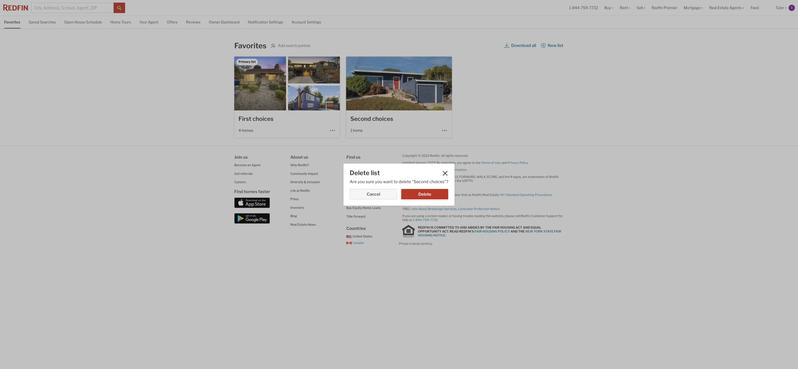 Task type: vqa. For each thing, say whether or not it's contained in the screenshot.
'Second choices'
yes



Task type: describe. For each thing, give the bounding box(es) containing it.
0 vertical spatial at
[[297, 189, 300, 193]]

contact
[[346, 163, 358, 167]]

photo of 5712 solano ave, richmond, ca 94805 image
[[234, 57, 286, 111]]

please
[[505, 214, 515, 218]]

0 horizontal spatial fair
[[475, 230, 482, 234]]

by
[[437, 161, 441, 165]]

if you are using a screen reader, or having trouble reading this website, please call redfin customer support for help at
[[402, 214, 563, 222]]

do not sell or share my personal information .
[[402, 168, 467, 172]]

open house schedule link
[[64, 16, 102, 28]]

0 horizontal spatial the
[[457, 179, 462, 183]]

. right the privacy
[[528, 161, 529, 165]]

call
[[515, 214, 520, 218]]

redfin?
[[298, 163, 309, 167]]

saved searches link
[[29, 16, 56, 28]]

registered
[[421, 179, 437, 183]]

to
[[455, 226, 459, 230]]

get referrals
[[234, 172, 253, 176]]

press
[[290, 197, 299, 201]]

0 vertical spatial 1-844-759-7732 link
[[569, 6, 598, 10]]

0 horizontal spatial real
[[290, 223, 297, 227]]

title forward
[[346, 215, 366, 219]]

844- for 1-844-759-7732 .
[[416, 218, 423, 222]]

is
[[413, 193, 415, 197]]

reviews
[[186, 20, 201, 24]]

0 horizontal spatial agent
[[148, 20, 159, 24]]

0 vertical spatial favorites
[[4, 20, 20, 24]]

notification settings
[[248, 20, 283, 24]]

. down agree
[[467, 168, 467, 172]]

careers
[[234, 180, 246, 184]]

title forward button
[[346, 215, 366, 219]]

redfin down &
[[300, 189, 310, 193]]

redfin for and
[[402, 175, 414, 179]]

help
[[402, 218, 409, 222]]

second inside delete list dialog
[[414, 179, 429, 184]]

inclusion
[[307, 180, 320, 184]]

download the redfin app from the google play store image
[[234, 214, 270, 224]]

fair housing policy and the
[[475, 230, 526, 234]]

1 horizontal spatial housing
[[483, 230, 497, 234]]

photo of 7004 carol ct, el cerrito, ca 94530 image
[[288, 86, 340, 123]]

. right screen
[[438, 218, 439, 222]]

new mexico real estate licenses
[[402, 200, 452, 204]]

and down sell at top right
[[415, 175, 420, 179]]

california
[[402, 186, 416, 190]]

dashboard
[[221, 20, 240, 24]]

abides
[[468, 226, 480, 230]]

find for find homes faster
[[234, 189, 243, 194]]

reviews link
[[186, 16, 201, 28]]

home tours
[[110, 20, 131, 24]]

us for find us
[[356, 155, 361, 160]]

open house schedule
[[64, 20, 102, 24]]

find homes faster
[[234, 189, 270, 194]]

844- for 1-844-759-7732
[[573, 6, 581, 10]]

or inside "if you are using a screen reader, or having trouble reading this website, please call redfin customer support for help at"
[[449, 214, 452, 218]]

you right redfin twitter icon
[[358, 179, 365, 184]]

canada link
[[346, 241, 364, 245]]

choices for second choices
[[372, 116, 393, 122]]

owner
[[209, 20, 220, 24]]

1 vertical spatial real
[[421, 200, 428, 204]]

redfin for is
[[418, 226, 430, 230]]

at inside "if you are using a screen reader, or having trouble reading this website, please call redfin customer support for help at"
[[409, 218, 412, 222]]

pending
[[441, 179, 453, 183]]

privacy
[[508, 161, 519, 165]]

this
[[486, 214, 491, 218]]

0 vertical spatial or
[[418, 168, 422, 172]]

home
[[353, 128, 363, 133]]

community impact button
[[290, 172, 318, 176]]

currency
[[420, 242, 433, 246]]

house
[[74, 20, 85, 24]]

account settings
[[292, 20, 321, 24]]

delete
[[399, 179, 411, 184]]

favorites link
[[4, 16, 20, 28]]

become an agent button
[[234, 163, 261, 167]]

redfin is licensed to do business in new york as redfin real estate. ny standard operating procedures
[[402, 193, 552, 197]]

opportunity
[[418, 230, 442, 234]]

share
[[422, 168, 430, 172]]

get
[[234, 172, 240, 176]]

sure
[[366, 179, 374, 184]]

website,
[[492, 214, 504, 218]]

policy
[[498, 230, 510, 234]]

new
[[526, 230, 533, 234]]

loans
[[372, 206, 381, 210]]

download the redfin app on the apple app store image
[[234, 198, 270, 208]]

us for join us
[[243, 155, 248, 160]]

redfin inside redfin and all redfin variants, title forward, walk score, and the r logos, are trademarks of redfin corporation, registered or pending in the uspto.
[[549, 175, 559, 179]]

housing inside new york state fair housing notice
[[418, 234, 433, 237]]

redfin's
[[459, 230, 474, 234]]

1-844-759-7732 .
[[413, 218, 439, 222]]

equal housing opportunity image
[[402, 225, 415, 238]]

ny
[[501, 193, 505, 197]]

all inside button
[[532, 43, 536, 48]]

all inside redfin and all redfin variants, title forward, walk score, and the r logos, are trademarks of redfin corporation, registered or pending in the uspto.
[[421, 175, 424, 179]]

1 vertical spatial about
[[418, 207, 428, 211]]

copyright:
[[402, 154, 418, 158]]

search
[[286, 43, 297, 48]]

uspto.
[[462, 179, 473, 183]]

equity
[[353, 206, 362, 210]]

press button
[[290, 197, 299, 201]]

1- for 1-844-759-7732 .
[[413, 218, 416, 222]]

first choices
[[239, 116, 274, 122]]

1 vertical spatial ,
[[457, 207, 458, 211]]

account settings link
[[292, 16, 321, 28]]

redfin premier
[[652, 6, 678, 10]]

redfin is committed to and abides by the fair housing act and equal opportunity act. read redfin's
[[418, 226, 542, 234]]

news
[[308, 223, 316, 227]]

redfin left 'is'
[[402, 193, 412, 197]]

settings for account settings
[[307, 20, 321, 24]]

submit search image
[[117, 6, 122, 10]]

redfin and all redfin variants, title forward, walk score, and the r logos, are trademarks of redfin corporation, registered or pending in the uspto.
[[402, 175, 559, 183]]

operating
[[520, 193, 535, 197]]

list for delete list
[[371, 169, 380, 177]]

cancel button
[[350, 189, 397, 200]]

1 vertical spatial favorites
[[234, 41, 267, 50]]

york
[[461, 193, 468, 197]]

schedule
[[86, 20, 102, 24]]

all
[[441, 154, 445, 158]]

my
[[431, 168, 436, 172]]

is
[[431, 226, 434, 230]]

account
[[292, 20, 306, 24]]

2 vertical spatial in
[[409, 242, 412, 246]]

open
[[64, 20, 74, 24]]

prices
[[399, 242, 408, 246]]

new for new mexico real estate licenses
[[402, 200, 409, 204]]

1 horizontal spatial in
[[450, 193, 453, 197]]

reader,
[[438, 214, 448, 218]]

1 horizontal spatial agent
[[252, 163, 261, 167]]

bay equity home loans
[[346, 206, 381, 210]]

1 horizontal spatial the
[[519, 230, 525, 234]]

are inside redfin and all redfin variants, title forward, walk score, and the r logos, are trademarks of redfin corporation, registered or pending in the uspto.
[[523, 175, 527, 179]]

delete for delete list
[[350, 169, 370, 177]]

join us
[[234, 155, 248, 160]]

0 horizontal spatial of
[[491, 161, 494, 165]]

premier
[[664, 6, 678, 10]]

delete list dialog
[[344, 164, 455, 206]]

in inside redfin and all redfin variants, title forward, walk score, and the r logos, are trademarks of redfin corporation, registered or pending in the uspto.
[[454, 179, 456, 183]]

1 vertical spatial new
[[454, 193, 460, 197]]

trademarks
[[528, 175, 545, 179]]

1 horizontal spatial to
[[429, 193, 432, 197]]

states
[[363, 235, 373, 239]]

use
[[495, 161, 501, 165]]

redfin pinterest image
[[360, 180, 364, 184]]

7732 for 1-844-759-7732 .
[[430, 218, 438, 222]]

us flag image
[[346, 236, 352, 238]]

your
[[139, 20, 147, 24]]

0 horizontal spatial 1-844-759-7732 link
[[413, 218, 438, 222]]

services
[[444, 207, 457, 211]]

forward
[[354, 215, 366, 219]]

delete list
[[350, 169, 380, 177]]



Task type: locate. For each thing, give the bounding box(es) containing it.
settings for notification settings
[[269, 20, 283, 24]]

new york state fair housing notice link
[[418, 230, 562, 237]]

redfin right 'as'
[[472, 193, 482, 197]]

0 horizontal spatial 7732
[[430, 218, 438, 222]]

2023
[[422, 154, 430, 158]]

settings
[[269, 20, 283, 24], [307, 20, 321, 24]]

1 horizontal spatial us
[[304, 155, 308, 160]]

faster
[[258, 189, 270, 194]]

or inside redfin and all redfin variants, title forward, walk score, and the r logos, are trademarks of redfin corporation, registered or pending in the uspto.
[[437, 179, 440, 183]]

delete list element
[[350, 169, 436, 177]]

in left local
[[409, 242, 412, 246]]

subsidiaries
[[346, 189, 371, 194]]

0 horizontal spatial choices
[[253, 116, 274, 122]]

1- for 1-844-759-7732
[[569, 6, 573, 10]]

countries
[[346, 226, 366, 231]]

real down the "licensed"
[[421, 200, 428, 204]]

homes for 4
[[242, 128, 253, 133]]

0 vertical spatial estate
[[428, 200, 438, 204]]

1 vertical spatial at
[[409, 218, 412, 222]]

fair housing policy link
[[475, 230, 510, 234]]

2 vertical spatial new
[[402, 200, 409, 204]]

7732 for 1-844-759-7732
[[590, 6, 598, 10]]

the
[[476, 161, 481, 165], [505, 175, 510, 179], [457, 179, 462, 183]]

0 horizontal spatial us
[[243, 155, 248, 160]]

1 horizontal spatial ,
[[501, 161, 501, 165]]

1 horizontal spatial home
[[363, 206, 372, 210]]

us
[[359, 163, 363, 167]]

0 vertical spatial list
[[558, 43, 564, 48]]

1 horizontal spatial list
[[558, 43, 564, 48]]

consumer
[[458, 207, 473, 211]]

. down the committed
[[446, 234, 446, 237]]

us
[[243, 155, 248, 160], [304, 155, 308, 160], [356, 155, 361, 160]]

offers
[[167, 20, 178, 24]]

1 vertical spatial 1-
[[413, 218, 416, 222]]

1 horizontal spatial about
[[418, 207, 428, 211]]

4 homes
[[239, 128, 253, 133]]

1 horizontal spatial are
[[523, 175, 527, 179]]

0 vertical spatial new
[[548, 43, 557, 48]]

0 vertical spatial 759-
[[581, 6, 590, 10]]

0 horizontal spatial second
[[351, 116, 371, 122]]

redfin twitter image
[[353, 180, 357, 184]]

photo of 629 beloit ave, kensington, ca 94708 image
[[288, 57, 340, 84]]

3 us from the left
[[356, 155, 361, 160]]

us up us
[[356, 155, 361, 160]]

1 vertical spatial in
[[450, 193, 453, 197]]

2 horizontal spatial housing
[[500, 226, 515, 230]]

0 horizontal spatial 844-
[[416, 218, 423, 222]]

2 horizontal spatial in
[[454, 179, 456, 183]]

and right the use
[[502, 161, 507, 165]]

, up having
[[457, 207, 458, 211]]

walk
[[477, 175, 486, 179]]

act
[[516, 226, 523, 230]]

1 horizontal spatial estate
[[428, 200, 438, 204]]

to right want
[[394, 179, 398, 184]]

about up using
[[418, 207, 428, 211]]

0 horizontal spatial estate
[[298, 223, 307, 227]]

1 vertical spatial agent
[[252, 163, 261, 167]]

second
[[351, 116, 371, 122], [414, 179, 429, 184]]

to left do
[[429, 193, 432, 197]]

0 vertical spatial agent
[[148, 20, 159, 24]]

are left using
[[411, 214, 416, 218]]

for
[[559, 214, 563, 218]]

2 horizontal spatial us
[[356, 155, 361, 160]]

us for about us
[[304, 155, 308, 160]]

estate down do
[[428, 200, 438, 204]]

all down share
[[421, 175, 424, 179]]

all right download
[[532, 43, 536, 48]]

redfin inside button
[[652, 6, 663, 10]]

consumer protection notice link
[[458, 207, 500, 211]]

0 vertical spatial 844-
[[573, 6, 581, 10]]

brokerage
[[428, 207, 444, 211]]

1 vertical spatial home
[[363, 206, 372, 210]]

procedures
[[535, 193, 552, 197]]

offers link
[[167, 16, 178, 28]]

redfin premier button
[[649, 0, 681, 16]]

fair inside redfin is committed to and abides by the fair housing act and equal opportunity act. read redfin's
[[493, 226, 500, 230]]

delete button
[[402, 189, 449, 200]]

find for find us
[[346, 155, 355, 160]]

0 vertical spatial about
[[290, 155, 303, 160]]

impact
[[308, 172, 318, 176]]

score,
[[487, 175, 498, 179]]

prices in local currency
[[399, 242, 433, 246]]

1 horizontal spatial real
[[421, 200, 428, 204]]

owner dashboard
[[209, 20, 240, 24]]

united states
[[353, 235, 373, 239]]

0 vertical spatial to
[[472, 161, 475, 165]]

agent right your
[[148, 20, 159, 24]]

0 vertical spatial real
[[483, 193, 489, 197]]

about up the why
[[290, 155, 303, 160]]

add
[[278, 43, 285, 48]]

,
[[501, 161, 501, 165], [457, 207, 458, 211]]

home
[[110, 20, 121, 24], [363, 206, 372, 210]]

equal
[[531, 226, 542, 230]]

home left the loans
[[363, 206, 372, 210]]

redfin inside "if you are using a screen reader, or having trouble reading this website, please call redfin customer support for help at"
[[521, 214, 530, 218]]

1 horizontal spatial and
[[511, 230, 518, 234]]

844-
[[573, 6, 581, 10], [416, 218, 423, 222]]

to inside delete list dialog
[[394, 179, 398, 184]]

in right pending
[[454, 179, 456, 183]]

1 horizontal spatial 844-
[[573, 6, 581, 10]]

you inside "if you are using a screen reader, or having trouble reading this website, please call redfin customer support for help at"
[[405, 214, 411, 218]]

policy
[[520, 161, 528, 165]]

tours
[[121, 20, 131, 24]]

1 vertical spatial 844-
[[416, 218, 423, 222]]

second up california dre #01521930
[[414, 179, 429, 184]]

user photo image
[[789, 5, 795, 11]]

community
[[290, 172, 308, 176]]

0 vertical spatial find
[[346, 155, 355, 160]]

settings right account
[[307, 20, 321, 24]]

759- for 1-844-759-7732 .
[[423, 218, 430, 222]]

r
[[511, 175, 513, 179]]

2 horizontal spatial real
[[483, 193, 489, 197]]

second up home
[[351, 116, 371, 122]]

0 horizontal spatial and
[[460, 226, 467, 230]]

0 horizontal spatial to
[[394, 179, 398, 184]]

settings inside account settings link
[[307, 20, 321, 24]]

information
[[450, 168, 467, 172]]

759-
[[581, 6, 590, 10], [423, 218, 430, 222]]

1 horizontal spatial at
[[409, 218, 412, 222]]

all
[[532, 43, 536, 48], [421, 175, 424, 179]]

0 horizontal spatial housing
[[418, 234, 433, 237]]

the right by
[[486, 226, 492, 230]]

0 horizontal spatial 759-
[[423, 218, 430, 222]]

1 vertical spatial or
[[437, 179, 440, 183]]

are inside "if you are using a screen reader, or having trouble reading this website, please call redfin customer support for help at"
[[411, 214, 416, 218]]

redfin inside redfin is committed to and abides by the fair housing act and equal opportunity act. read redfin's
[[418, 226, 430, 230]]

the left terms
[[476, 161, 481, 165]]

and right to
[[460, 226, 467, 230]]

favorites left saved
[[4, 20, 20, 24]]

0 vertical spatial of
[[491, 161, 494, 165]]

or down services
[[449, 214, 452, 218]]

2 vertical spatial to
[[429, 193, 432, 197]]

0 horizontal spatial or
[[418, 168, 422, 172]]

estate left the news
[[298, 223, 307, 227]]

1 vertical spatial 1-844-759-7732 link
[[413, 218, 438, 222]]

new list
[[548, 43, 564, 48]]

1 horizontal spatial all
[[532, 43, 536, 48]]

0 horizontal spatial home
[[110, 20, 121, 24]]

fair inside new york state fair housing notice
[[554, 230, 562, 234]]

the left the new
[[519, 230, 525, 234]]

canadian flag image
[[346, 242, 352, 245]]

or right sell at top right
[[418, 168, 422, 172]]

and right score, at right
[[499, 175, 504, 179]]

redfin down my at the top of page
[[425, 175, 436, 179]]

new york state fair housing notice
[[418, 230, 562, 237]]

list inside delete list dialog
[[371, 169, 380, 177]]

agent
[[148, 20, 159, 24], [252, 163, 261, 167]]

0 horizontal spatial find
[[234, 189, 243, 194]]

1 vertical spatial to
[[394, 179, 398, 184]]

are right the logos,
[[523, 175, 527, 179]]

1 vertical spatial list
[[371, 169, 380, 177]]

2 vertical spatial or
[[449, 214, 452, 218]]

list inside new list button
[[558, 43, 564, 48]]

0 vertical spatial in
[[454, 179, 456, 183]]

find up 'contact'
[[346, 155, 355, 160]]

of right trademarks
[[546, 175, 549, 179]]

contact us
[[346, 163, 363, 167]]

1 vertical spatial of
[[546, 175, 549, 179]]

community impact
[[290, 172, 318, 176]]

homes for find
[[244, 189, 257, 194]]

life at redfin button
[[290, 189, 310, 193]]

first
[[239, 116, 251, 122]]

delete for delete
[[419, 192, 432, 197]]

as
[[468, 193, 472, 197]]

having
[[453, 214, 462, 218]]

0 horizontal spatial 1-
[[413, 218, 416, 222]]

2 horizontal spatial the
[[505, 175, 510, 179]]

delete down us
[[350, 169, 370, 177]]

owner dashboard link
[[209, 16, 240, 28]]

City, Address, School, Agent, ZIP search field
[[31, 3, 114, 13]]

notification settings link
[[248, 16, 283, 28]]

0 vertical spatial are
[[523, 175, 527, 179]]

choices inside delete list dialog
[[430, 179, 445, 184]]

center
[[354, 172, 364, 176]]

new inside new list button
[[548, 43, 557, 48]]

choices for first choices
[[253, 116, 274, 122]]

1 settings from the left
[[269, 20, 283, 24]]

1 horizontal spatial the
[[476, 161, 481, 165]]

you up information at the right top
[[457, 161, 462, 165]]

in right business
[[450, 193, 453, 197]]

second choices
[[351, 116, 393, 122]]

and right act
[[523, 226, 530, 230]]

housing inside redfin is committed to and abides by the fair housing act and equal opportunity act. read redfin's
[[500, 226, 515, 230]]

fair
[[493, 226, 500, 230], [475, 230, 482, 234], [554, 230, 562, 234]]

or left "?
[[437, 179, 440, 183]]

us up 'redfin?'
[[304, 155, 308, 160]]

do
[[402, 168, 407, 172]]

at right life
[[297, 189, 300, 193]]

investors button
[[290, 206, 304, 210]]

the left the r
[[505, 175, 510, 179]]

0 vertical spatial 1-
[[569, 6, 573, 10]]

at right help
[[409, 218, 412, 222]]

photo of 6823 glen mawr ave, el cerrito, ca 94530 image
[[346, 57, 452, 111]]

delete down california dre #01521930
[[419, 192, 432, 197]]

0 horizontal spatial in
[[409, 242, 412, 246]]

"
[[412, 179, 414, 184]]

and right policy
[[511, 230, 518, 234]]

delete inside button
[[419, 192, 432, 197]]

estate.
[[490, 193, 500, 197]]

redfin facebook image
[[346, 180, 351, 184]]

california dre #01521930
[[402, 186, 441, 190]]

real estate news button
[[290, 223, 316, 227]]

1 us from the left
[[243, 155, 248, 160]]

title
[[346, 215, 353, 219]]

2 horizontal spatial fair
[[554, 230, 562, 234]]

become an agent
[[234, 163, 261, 167]]

homes up download the redfin app on the apple app store image on the bottom
[[244, 189, 257, 194]]

settings inside notification settings link
[[269, 20, 283, 24]]

redfin down 1-844-759-7732 .
[[418, 226, 430, 230]]

find down careers
[[234, 189, 243, 194]]

1 horizontal spatial 759-
[[581, 6, 590, 10]]

0 horizontal spatial are
[[411, 214, 416, 218]]

1 horizontal spatial or
[[437, 179, 440, 183]]

0 vertical spatial home
[[110, 20, 121, 24]]

0 horizontal spatial delete
[[350, 169, 370, 177]]

real down blog button on the left of page
[[290, 223, 297, 227]]

are
[[350, 179, 357, 184]]

redfin left premier
[[652, 6, 663, 10]]

2 us from the left
[[304, 155, 308, 160]]

you right if
[[405, 214, 411, 218]]

the left uspto.
[[457, 179, 462, 183]]

2 settings from the left
[[307, 20, 321, 24]]

0 vertical spatial ,
[[501, 161, 501, 165]]

, left the privacy
[[501, 161, 501, 165]]

referrals
[[240, 172, 253, 176]]

careers button
[[234, 180, 246, 184]]

redfin instagram image
[[367, 180, 371, 184]]

1 horizontal spatial fair
[[493, 226, 500, 230]]

become
[[234, 163, 247, 167]]

1 vertical spatial second
[[414, 179, 429, 184]]

2 horizontal spatial or
[[449, 214, 452, 218]]

1 horizontal spatial of
[[546, 175, 549, 179]]

redfin right trademarks
[[549, 175, 559, 179]]

favorites down "notification"
[[234, 41, 267, 50]]

new list button
[[541, 41, 564, 50]]

agent right an at the top left
[[252, 163, 261, 167]]

if
[[402, 214, 405, 218]]

home left 'tours'
[[110, 20, 121, 24]]

2 horizontal spatial and
[[523, 226, 530, 230]]

list for new list
[[558, 43, 564, 48]]

trec:
[[402, 207, 411, 211]]

settings right "notification"
[[269, 20, 283, 24]]

local
[[412, 242, 419, 246]]

you right sure
[[375, 179, 382, 184]]

business
[[437, 193, 450, 197]]

real left estate. on the bottom right
[[483, 193, 489, 197]]

of inside redfin and all redfin variants, title forward, walk score, and the r logos, are trademarks of redfin corporation, registered or pending in the uspto.
[[546, 175, 549, 179]]

to right agree
[[472, 161, 475, 165]]

1 vertical spatial are
[[411, 214, 416, 218]]

2 horizontal spatial to
[[472, 161, 475, 165]]

1 vertical spatial 7732
[[430, 218, 438, 222]]

us right join in the left top of the page
[[243, 155, 248, 160]]

partner
[[298, 43, 311, 48]]

estate
[[428, 200, 438, 204], [298, 223, 307, 227]]

homes right 4
[[242, 128, 253, 133]]

0 vertical spatial 7732
[[590, 6, 598, 10]]

1 home
[[351, 128, 363, 133]]

join
[[234, 155, 242, 160]]

download all button
[[504, 41, 537, 50]]

1 vertical spatial all
[[421, 175, 424, 179]]

new for new list
[[548, 43, 557, 48]]

reserved.
[[455, 154, 468, 158]]

0 vertical spatial second
[[351, 116, 371, 122]]

1 vertical spatial 759-
[[423, 218, 430, 222]]

1 horizontal spatial delete
[[419, 192, 432, 197]]

1 horizontal spatial second
[[414, 179, 429, 184]]

759- for 1-844-759-7732
[[581, 6, 590, 10]]

0 horizontal spatial the
[[486, 226, 492, 230]]

7732
[[590, 6, 598, 10], [430, 218, 438, 222]]

feed button
[[748, 0, 773, 16]]

redfin.
[[430, 154, 441, 158]]

do
[[432, 193, 436, 197]]

redfin right the call at bottom
[[521, 214, 530, 218]]

of left the use
[[491, 161, 494, 165]]

the inside redfin is committed to and abides by the fair housing act and equal opportunity act. read redfin's
[[486, 226, 492, 230]]

2 horizontal spatial choices
[[430, 179, 445, 184]]

logos,
[[513, 175, 522, 179]]

redfin up delete
[[402, 175, 414, 179]]

1 vertical spatial estate
[[298, 223, 307, 227]]

0 horizontal spatial favorites
[[4, 20, 20, 24]]

1 horizontal spatial 7732
[[590, 6, 598, 10]]



